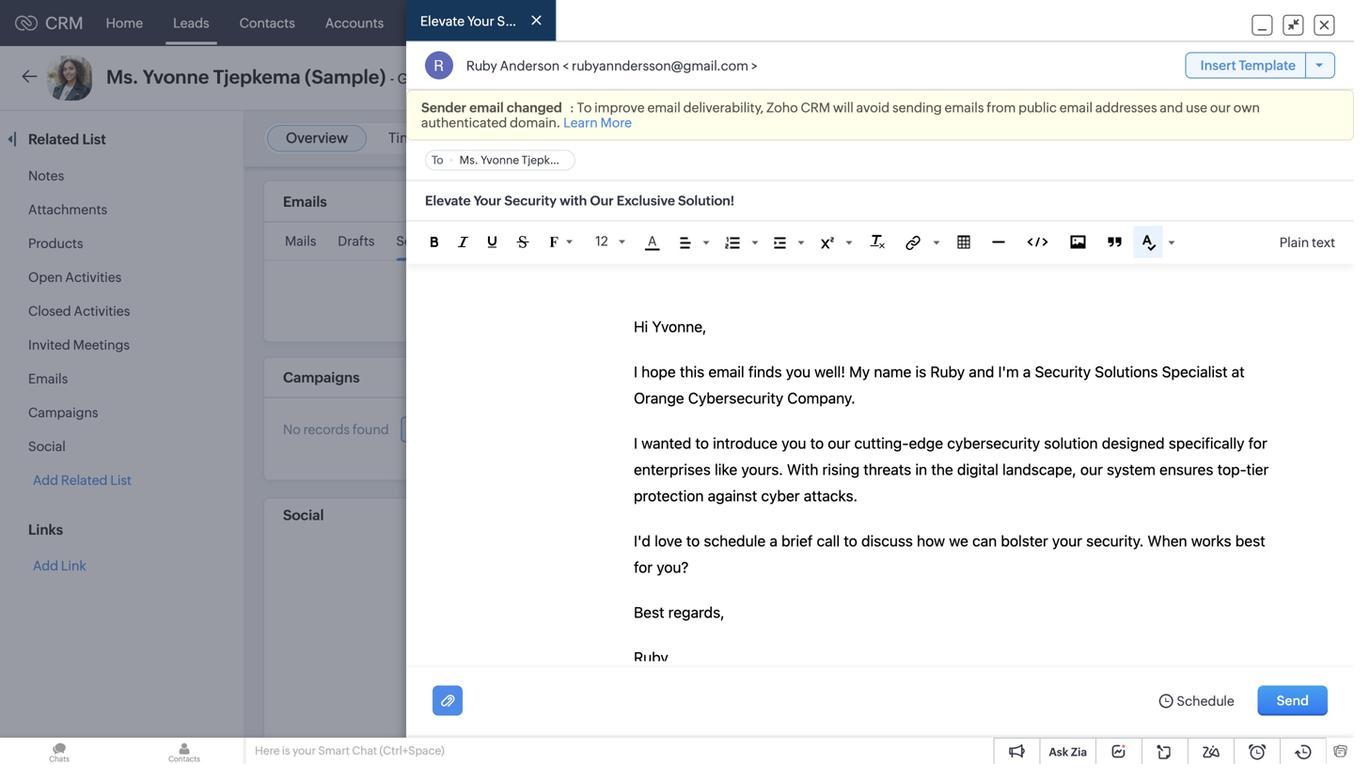 Task type: vqa. For each thing, say whether or not it's contained in the screenshot.
Sender
yes



Task type: describe. For each thing, give the bounding box(es) containing it.
logo image
[[15, 16, 38, 31]]

plain
[[1280, 235, 1310, 250]]

0 vertical spatial campaigns
[[283, 370, 360, 386]]

spell check image
[[1142, 235, 1157, 251]]

learn more
[[564, 115, 632, 130]]

ms. yvonne tjepkema (sample)
[[460, 154, 622, 167]]

crm link
[[15, 13, 83, 33]]

accounts
[[325, 16, 384, 31]]

sending
[[893, 100, 942, 115]]

12 link
[[593, 231, 626, 251]]

add for add link
[[33, 559, 58, 574]]

ask zia
[[1049, 746, 1087, 759]]

(ctrl+space)
[[380, 745, 445, 758]]

public
[[1019, 100, 1057, 115]]

notes
[[28, 168, 64, 183]]

drafts
[[338, 234, 375, 249]]

edit button
[[1141, 63, 1204, 93]]

add link
[[33, 559, 86, 574]]

chat
[[352, 745, 377, 758]]

script image
[[821, 238, 834, 249]]

insert template button
[[1186, 52, 1336, 78]]

contacts image
[[125, 738, 244, 765]]

here is your smart chat (ctrl+space)
[[255, 745, 445, 758]]

send
[[1277, 694, 1309, 709]]

contacts
[[239, 16, 295, 31]]

sender email changed
[[421, 100, 562, 115]]

crm inside to improve email deliverability, zoho crm will avoid sending emails from public email addresses and use our own authenticated domain.
[[801, 100, 831, 115]]

attachments link
[[28, 202, 107, 217]]

deliverability,
[[683, 100, 764, 115]]

edit
[[1161, 71, 1184, 86]]

(sample) for ms. yvonne tjepkema (sample) - grayson
[[305, 66, 386, 88]]

changed
[[507, 100, 562, 115]]

meetings link
[[526, 0, 613, 46]]

0 vertical spatial meetings
[[541, 16, 598, 31]]

found
[[353, 423, 389, 438]]

add for add related list
[[33, 473, 58, 488]]

1 vertical spatial social
[[283, 507, 324, 524]]

grayson
[[397, 71, 452, 87]]

closed activities
[[28, 304, 130, 319]]

last update : a while ago
[[1177, 136, 1317, 151]]

ms. for ms. yvonne tjepkema (sample) - grayson
[[106, 66, 139, 88]]

mails
[[285, 234, 316, 249]]

ago
[[1295, 136, 1317, 151]]

-
[[390, 71, 395, 87]]

next record image
[[1312, 72, 1324, 84]]

create menu image
[[1035, 12, 1058, 34]]

no records found
[[283, 423, 389, 438]]

1 vertical spatial campaigns
[[28, 405, 98, 420]]

leads
[[173, 16, 209, 31]]

a
[[1253, 136, 1260, 151]]

closed
[[28, 304, 71, 319]]

yvonne for ms. yvonne tjepkema (sample)
[[481, 154, 519, 167]]

own
[[1234, 100, 1260, 115]]

attachments
[[28, 202, 107, 217]]

invited
[[28, 338, 70, 353]]

1 vertical spatial :
[[1247, 136, 1251, 151]]

home link
[[91, 0, 158, 46]]

send button
[[1258, 686, 1328, 716]]

closed activities link
[[28, 304, 130, 319]]

deals
[[414, 16, 448, 31]]

authenticated
[[421, 115, 507, 130]]

plain text
[[1280, 235, 1336, 250]]

tjepkema for ms. yvonne tjepkema (sample)
[[522, 154, 573, 167]]

search element
[[1070, 0, 1108, 46]]

signals element
[[1108, 0, 1144, 46]]

0 horizontal spatial emails
[[28, 372, 68, 387]]

ask
[[1049, 746, 1069, 759]]

tasks
[[478, 16, 511, 31]]

invited meetings link
[[28, 338, 130, 353]]

last
[[1177, 136, 1200, 151]]

12
[[596, 234, 608, 249]]

timeline link
[[388, 130, 444, 146]]

indent image
[[775, 238, 786, 249]]

to for to
[[432, 154, 444, 167]]

add related list
[[33, 473, 132, 488]]

insert template
[[1201, 58, 1296, 73]]

template
[[1239, 58, 1296, 73]]

more
[[601, 115, 632, 130]]

open
[[28, 270, 63, 285]]

no
[[283, 423, 301, 438]]

list image
[[726, 238, 740, 249]]

accounts link
[[310, 0, 399, 46]]



Task type: locate. For each thing, give the bounding box(es) containing it.
email right improve
[[648, 100, 681, 115]]

list
[[82, 131, 106, 148], [110, 473, 132, 488]]

campaigns link
[[28, 405, 98, 420]]

sender
[[421, 100, 467, 115]]

1 vertical spatial (sample)
[[575, 154, 622, 167]]

yvonne for ms. yvonne tjepkema (sample) - grayson
[[143, 66, 209, 88]]

add
[[33, 473, 58, 488], [33, 559, 58, 574]]

leads link
[[158, 0, 224, 46]]

related up notes
[[28, 131, 79, 148]]

(sample) down the learn more
[[575, 154, 622, 167]]

tjepkema for ms. yvonne tjepkema (sample) - grayson
[[213, 66, 301, 88]]

activities up "closed activities" link
[[65, 270, 122, 285]]

0 vertical spatial add
[[33, 473, 58, 488]]

ms. for ms. yvonne tjepkema (sample)
[[460, 154, 479, 167]]

0 vertical spatial activities
[[65, 270, 122, 285]]

related list
[[28, 131, 109, 148]]

schedule
[[1177, 694, 1235, 709]]

insert
[[1201, 58, 1237, 73]]

: left a
[[1247, 136, 1251, 151]]

profile element
[[1259, 0, 1311, 46]]

(sample)
[[305, 66, 386, 88], [575, 154, 622, 167]]

to left more
[[577, 100, 592, 115]]

meetings down closed activities
[[73, 338, 130, 353]]

1 email from the left
[[470, 100, 504, 115]]

1 horizontal spatial campaigns
[[283, 370, 360, 386]]

records
[[303, 423, 350, 438]]

email right sender
[[470, 100, 504, 115]]

1 add from the top
[[33, 473, 58, 488]]

0 horizontal spatial social
[[28, 439, 66, 454]]

domain.
[[510, 115, 561, 130]]

tjepkema
[[213, 66, 301, 88], [522, 154, 573, 167]]

0 vertical spatial emails
[[283, 194, 327, 210]]

0 horizontal spatial to
[[432, 154, 444, 167]]

1 horizontal spatial meetings
[[541, 16, 598, 31]]

a link
[[645, 234, 660, 251]]

0 horizontal spatial meetings
[[73, 338, 130, 353]]

calendar image
[[1155, 16, 1171, 31]]

activities
[[65, 270, 122, 285], [74, 304, 130, 319]]

our
[[1210, 100, 1231, 115]]

0 horizontal spatial :
[[570, 100, 577, 115]]

improve
[[595, 100, 645, 115]]

activities for open activities
[[65, 270, 122, 285]]

to improve email deliverability, zoho crm will avoid sending emails from public email addresses and use our own authenticated domain.
[[421, 100, 1260, 130]]

0 vertical spatial crm
[[45, 13, 83, 33]]

0 vertical spatial tjepkema
[[213, 66, 301, 88]]

zia
[[1071, 746, 1087, 759]]

0 horizontal spatial tjepkema
[[213, 66, 301, 88]]

email right public
[[1060, 100, 1093, 115]]

:
[[570, 100, 577, 115], [1247, 136, 1251, 151]]

activities up invited meetings
[[74, 304, 130, 319]]

0 vertical spatial to
[[577, 100, 592, 115]]

0 horizontal spatial campaigns
[[28, 405, 98, 420]]

open activities
[[28, 270, 122, 285]]

your
[[293, 745, 316, 758]]

(sample) left -
[[305, 66, 386, 88]]

email
[[470, 100, 504, 115], [648, 100, 681, 115], [1060, 100, 1093, 115]]

ms. yvonne tjepkema (sample) - grayson
[[106, 66, 452, 88]]

ms.
[[106, 66, 139, 88], [460, 154, 479, 167]]

social down 'campaigns' link
[[28, 439, 66, 454]]

social down "no"
[[283, 507, 324, 524]]

1 vertical spatial related
[[61, 473, 108, 488]]

emails
[[283, 194, 327, 210], [28, 372, 68, 387]]

1 vertical spatial tjepkema
[[522, 154, 573, 167]]

1 horizontal spatial :
[[1247, 136, 1251, 151]]

home
[[106, 16, 143, 31]]

crm left will at the right
[[801, 100, 831, 115]]

previous record image
[[1281, 72, 1290, 84]]

campaigns down emails link
[[28, 405, 98, 420]]

1 horizontal spatial tjepkema
[[522, 154, 573, 167]]

meetings
[[541, 16, 598, 31], [73, 338, 130, 353]]

1 horizontal spatial to
[[577, 100, 592, 115]]

1 vertical spatial to
[[432, 154, 444, 167]]

0 vertical spatial (sample)
[[305, 66, 386, 88]]

open activities link
[[28, 270, 122, 285]]

learn more link
[[564, 115, 632, 130]]

(sample) for ms. yvonne tjepkema (sample)
[[575, 154, 622, 167]]

crm right logo
[[45, 13, 83, 33]]

0 vertical spatial yvonne
[[143, 66, 209, 88]]

0 vertical spatial ms.
[[106, 66, 139, 88]]

to for to improve email deliverability, zoho crm will avoid sending emails from public email addresses and use our own authenticated domain.
[[577, 100, 592, 115]]

deals link
[[399, 0, 463, 46]]

use
[[1186, 100, 1208, 115]]

0 vertical spatial :
[[570, 100, 577, 115]]

0 horizontal spatial yvonne
[[143, 66, 209, 88]]

emails
[[945, 100, 984, 115]]

profile image
[[1270, 8, 1300, 38]]

1 horizontal spatial social
[[283, 507, 324, 524]]

2 email from the left
[[648, 100, 681, 115]]

chats image
[[0, 738, 119, 765]]

tjepkema down contacts
[[213, 66, 301, 88]]

products link
[[28, 236, 83, 251]]

meetings right tasks link
[[541, 16, 598, 31]]

0 vertical spatial related
[[28, 131, 79, 148]]

will
[[833, 100, 854, 115]]

1 horizontal spatial list
[[110, 473, 132, 488]]

add down 'social' link
[[33, 473, 58, 488]]

tjepkema down domain.
[[522, 154, 573, 167]]

campaigns up records
[[283, 370, 360, 386]]

yvonne down leads 'link'
[[143, 66, 209, 88]]

to inside to improve email deliverability, zoho crm will avoid sending emails from public email addresses and use our own authenticated domain.
[[577, 100, 592, 115]]

1 horizontal spatial yvonne
[[481, 154, 519, 167]]

learn
[[564, 115, 598, 130]]

signals image
[[1119, 15, 1133, 31]]

2 horizontal spatial email
[[1060, 100, 1093, 115]]

1 vertical spatial emails
[[28, 372, 68, 387]]

0 horizontal spatial ms.
[[106, 66, 139, 88]]

0 vertical spatial list
[[82, 131, 106, 148]]

links
[[28, 522, 63, 539]]

overview link
[[286, 130, 348, 146]]

timeline
[[388, 130, 444, 146]]

products
[[28, 236, 83, 251]]

2 add from the top
[[33, 559, 58, 574]]

related down 'social' link
[[61, 473, 108, 488]]

while
[[1262, 136, 1293, 151]]

0 horizontal spatial list
[[82, 131, 106, 148]]

related
[[28, 131, 79, 148], [61, 473, 108, 488]]

smart
[[318, 745, 350, 758]]

1 vertical spatial ms.
[[460, 154, 479, 167]]

1 horizontal spatial (sample)
[[575, 154, 622, 167]]

link
[[61, 559, 86, 574]]

is
[[282, 745, 290, 758]]

tasks link
[[463, 0, 526, 46]]

1 horizontal spatial emails
[[283, 194, 327, 210]]

text
[[1312, 235, 1336, 250]]

contacts link
[[224, 0, 310, 46]]

overview
[[286, 130, 348, 146]]

0 horizontal spatial (sample)
[[305, 66, 386, 88]]

yvonne
[[143, 66, 209, 88], [481, 154, 519, 167]]

activities for closed activities
[[74, 304, 130, 319]]

1 vertical spatial crm
[[801, 100, 831, 115]]

ms. down home link
[[106, 66, 139, 88]]

a
[[648, 234, 657, 249]]

add left link
[[33, 559, 58, 574]]

0 horizontal spatial crm
[[45, 13, 83, 33]]

from
[[987, 100, 1016, 115]]

1 vertical spatial list
[[110, 473, 132, 488]]

1 vertical spatial activities
[[74, 304, 130, 319]]

crm
[[45, 13, 83, 33], [801, 100, 831, 115]]

scheduled
[[396, 234, 462, 249]]

1 vertical spatial meetings
[[73, 338, 130, 353]]

emails up mails
[[283, 194, 327, 210]]

and
[[1160, 100, 1184, 115]]

addresses
[[1096, 100, 1158, 115]]

search image
[[1081, 15, 1097, 31]]

zoho
[[767, 100, 798, 115]]

0 vertical spatial social
[[28, 439, 66, 454]]

1 vertical spatial yvonne
[[481, 154, 519, 167]]

1 horizontal spatial email
[[648, 100, 681, 115]]

Subject text field
[[406, 181, 1355, 220]]

0 horizontal spatial email
[[470, 100, 504, 115]]

social link
[[28, 439, 66, 454]]

emails down invited in the left top of the page
[[28, 372, 68, 387]]

to down timeline on the top left
[[432, 154, 444, 167]]

alignment image
[[681, 238, 691, 249]]

1 horizontal spatial ms.
[[460, 154, 479, 167]]

ms. down authenticated
[[460, 154, 479, 167]]

yvonne down domain.
[[481, 154, 519, 167]]

create menu element
[[1023, 0, 1070, 46]]

1 horizontal spatial crm
[[801, 100, 831, 115]]

update
[[1202, 136, 1244, 151]]

: right changed
[[570, 100, 577, 115]]

here
[[255, 745, 280, 758]]

invited meetings
[[28, 338, 130, 353]]

1 vertical spatial add
[[33, 559, 58, 574]]

notes link
[[28, 168, 64, 183]]

links image
[[906, 236, 921, 251]]

3 email from the left
[[1060, 100, 1093, 115]]



